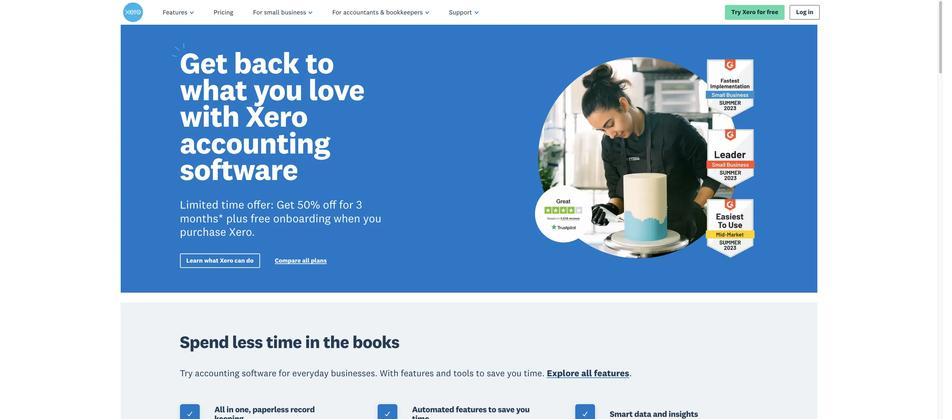 Task type: vqa. For each thing, say whether or not it's contained in the screenshot.
engagement
no



Task type: describe. For each thing, give the bounding box(es) containing it.
accounting inside back to what you love with xero accounting software
[[180, 124, 330, 161]]

less
[[233, 331, 263, 353]]

for for for accountants & bookkeepers
[[333, 8, 342, 16]]

2 horizontal spatial xero
[[743, 8, 756, 16]]

2 vertical spatial for
[[279, 368, 290, 379]]

small
[[264, 8, 280, 16]]

paperless
[[253, 404, 289, 414]]

free inside limited time offer: get 50% off for 3 months* plus free onboarding when you purchase xero.
[[251, 211, 270, 225]]

features
[[163, 8, 188, 16]]

xero.
[[229, 225, 255, 239]]

tick image
[[187, 411, 193, 418]]

for inside limited time offer: get 50% off for 3 months* plus free onboarding when you purchase xero.
[[339, 197, 354, 212]]

in for all in one, paperless record keeping
[[227, 404, 234, 414]]

explore
[[547, 368, 580, 379]]

50%
[[298, 197, 320, 212]]

1 vertical spatial accounting
[[195, 368, 240, 379]]

&
[[381, 8, 385, 16]]

time inside the 'automated features to save you time'
[[412, 414, 429, 419]]

compare all plans link
[[275, 257, 327, 266]]

pricing
[[214, 8, 233, 16]]

back to what you love with xero accounting software
[[180, 44, 365, 188]]

off
[[323, 197, 336, 212]]

software inside back to what you love with xero accounting software
[[180, 151, 298, 188]]

try xero for free link
[[725, 5, 785, 20]]

you inside limited time offer: get 50% off for 3 months* plus free onboarding when you purchase xero.
[[363, 211, 382, 225]]

1 horizontal spatial time
[[266, 331, 302, 353]]

explore all features link
[[547, 368, 630, 380]]

do
[[246, 257, 254, 265]]

tools
[[454, 368, 474, 379]]

0 horizontal spatial xero
[[220, 257, 233, 265]]

support button
[[439, 0, 489, 25]]

xero homepage image
[[123, 2, 143, 22]]

one,
[[235, 404, 251, 414]]

features inside the 'automated features to save you time'
[[456, 404, 487, 414]]

2 tick image from the left
[[582, 411, 589, 418]]

learn what xero can do
[[186, 257, 254, 265]]

get inside limited time offer: get 50% off for 3 months* plus free onboarding when you purchase xero.
[[277, 197, 295, 212]]

2 horizontal spatial features
[[594, 368, 630, 379]]

pricing link
[[204, 0, 243, 25]]

books
[[353, 331, 400, 353]]

log in
[[797, 8, 814, 16]]

for accountants & bookkeepers
[[333, 8, 423, 16]]

log in link
[[790, 5, 820, 20]]

compare all plans
[[275, 257, 327, 265]]

xero inside back to what you love with xero accounting software
[[246, 98, 308, 135]]

for inside try xero for free link
[[758, 8, 766, 16]]

you inside the 'automated features to save you time'
[[517, 404, 530, 414]]

to inside the 'automated features to save you time'
[[489, 404, 496, 414]]

record
[[291, 404, 315, 414]]

for accountants & bookkeepers button
[[323, 0, 439, 25]]

learn what xero can do link
[[180, 254, 260, 268]]

business
[[281, 8, 306, 16]]

1 horizontal spatial to
[[476, 368, 485, 379]]

plans
[[311, 257, 327, 265]]

onboarding
[[273, 211, 331, 225]]

0 vertical spatial get
[[180, 44, 228, 81]]

for for for small business
[[253, 8, 263, 16]]

bookkeepers
[[386, 8, 423, 16]]



Task type: locate. For each thing, give the bounding box(es) containing it.
1 vertical spatial try
[[180, 368, 193, 379]]

all
[[302, 257, 310, 265], [582, 368, 592, 379]]

1 vertical spatial time
[[266, 331, 302, 353]]

1 horizontal spatial for
[[333, 8, 342, 16]]

free right plus
[[251, 211, 270, 225]]

for
[[253, 8, 263, 16], [333, 8, 342, 16]]

0 vertical spatial time
[[222, 197, 244, 212]]

1 horizontal spatial try
[[732, 8, 742, 16]]

try for try accounting software for everyday businesses. with features and tools to save you time. explore all features .
[[180, 368, 193, 379]]

xero
[[743, 8, 756, 16], [246, 98, 308, 135], [220, 257, 233, 265]]

what
[[180, 71, 247, 108], [204, 257, 219, 265]]

1 horizontal spatial get
[[277, 197, 295, 212]]

2 vertical spatial xero
[[220, 257, 233, 265]]

2 horizontal spatial time
[[412, 414, 429, 419]]

time.
[[524, 368, 545, 379]]

0 horizontal spatial time
[[222, 197, 244, 212]]

3
[[356, 197, 362, 212]]

spend less time in the books
[[180, 331, 400, 353]]

try accounting software for everyday businesses. with features and tools to save you time. explore all features .
[[180, 368, 632, 379]]

get
[[180, 44, 228, 81], [277, 197, 295, 212]]

1 vertical spatial what
[[204, 257, 219, 265]]

for small business button
[[243, 0, 323, 25]]

0 horizontal spatial for
[[253, 8, 263, 16]]

0 vertical spatial to
[[306, 44, 334, 81]]

all left plans
[[302, 257, 310, 265]]

save
[[487, 368, 505, 379], [498, 404, 515, 414]]

with
[[380, 368, 399, 379]]

0 horizontal spatial free
[[251, 211, 270, 225]]

log
[[797, 8, 807, 16]]

learn
[[186, 257, 203, 265]]

0 horizontal spatial tick image
[[384, 411, 391, 418]]

2 horizontal spatial to
[[489, 404, 496, 414]]

0 horizontal spatial features
[[401, 368, 434, 379]]

2 vertical spatial to
[[489, 404, 496, 414]]

in right all on the bottom of page
[[227, 404, 234, 414]]

try
[[732, 8, 742, 16], [180, 368, 193, 379]]

support
[[449, 8, 472, 16]]

for
[[758, 8, 766, 16], [339, 197, 354, 212], [279, 368, 290, 379]]

2 vertical spatial time
[[412, 414, 429, 419]]

0 vertical spatial save
[[487, 368, 505, 379]]

all right explore
[[582, 368, 592, 379]]

a xero user decorating a cake with blue icing. social proof badges surrounding the circular image. image
[[477, 25, 818, 293]]

all in one, paperless record keeping
[[215, 404, 315, 419]]

for left accountants
[[333, 8, 342, 16]]

tick image
[[384, 411, 391, 418], [582, 411, 589, 418]]

offer:
[[247, 197, 274, 212]]

software
[[180, 151, 298, 188], [242, 368, 277, 379]]

2 horizontal spatial for
[[758, 8, 766, 16]]

features
[[401, 368, 434, 379], [594, 368, 630, 379], [456, 404, 487, 414]]

1 horizontal spatial xero
[[246, 98, 308, 135]]

1 vertical spatial software
[[242, 368, 277, 379]]

you
[[254, 71, 303, 108], [363, 211, 382, 225], [507, 368, 522, 379], [517, 404, 530, 414]]

limited time offer: get 50% off for 3 months* plus free onboarding when you purchase xero.
[[180, 197, 382, 239]]

2 horizontal spatial in
[[809, 8, 814, 16]]

0 vertical spatial xero
[[743, 8, 756, 16]]

0 horizontal spatial get
[[180, 44, 228, 81]]

1 vertical spatial in
[[305, 331, 320, 353]]

0 horizontal spatial for
[[279, 368, 290, 379]]

accounting
[[180, 124, 330, 161], [195, 368, 240, 379]]

keeping
[[215, 414, 244, 419]]

1 horizontal spatial tick image
[[582, 411, 589, 418]]

for small business
[[253, 8, 306, 16]]

in left the
[[305, 331, 320, 353]]

1 horizontal spatial for
[[339, 197, 354, 212]]

love
[[309, 71, 365, 108]]

for left small
[[253, 8, 263, 16]]

1 vertical spatial free
[[251, 211, 270, 225]]

1 vertical spatial all
[[582, 368, 592, 379]]

free left log
[[767, 8, 779, 16]]

in for log in
[[809, 8, 814, 16]]

0 vertical spatial accounting
[[180, 124, 330, 161]]

all
[[215, 404, 225, 414]]

0 vertical spatial in
[[809, 8, 814, 16]]

1 horizontal spatial free
[[767, 8, 779, 16]]

0 horizontal spatial try
[[180, 368, 193, 379]]

0 horizontal spatial to
[[306, 44, 334, 81]]

in inside "all in one, paperless record keeping"
[[227, 404, 234, 414]]

the
[[323, 331, 349, 353]]

time
[[222, 197, 244, 212], [266, 331, 302, 353], [412, 414, 429, 419]]

0 vertical spatial for
[[758, 8, 766, 16]]

try xero for free
[[732, 8, 779, 16]]

2 for from the left
[[333, 8, 342, 16]]

2 vertical spatial in
[[227, 404, 234, 414]]

1 for from the left
[[253, 8, 263, 16]]

0 vertical spatial all
[[302, 257, 310, 265]]

try for try xero for free
[[732, 8, 742, 16]]

1 horizontal spatial features
[[456, 404, 487, 414]]

automated features to save you time
[[412, 404, 530, 419]]

compare
[[275, 257, 301, 265]]

1 vertical spatial to
[[476, 368, 485, 379]]

plus
[[226, 211, 248, 225]]

0 vertical spatial what
[[180, 71, 247, 108]]

0 horizontal spatial in
[[227, 404, 234, 414]]

months*
[[180, 211, 223, 225]]

and
[[436, 368, 451, 379]]

everyday
[[292, 368, 329, 379]]

in right log
[[809, 8, 814, 16]]

with
[[180, 98, 239, 135]]

to
[[306, 44, 334, 81], [476, 368, 485, 379], [489, 404, 496, 414]]

accountants
[[343, 8, 379, 16]]

1 horizontal spatial all
[[582, 368, 592, 379]]

1 vertical spatial save
[[498, 404, 515, 414]]

time inside limited time offer: get 50% off for 3 months* plus free onboarding when you purchase xero.
[[222, 197, 244, 212]]

0 vertical spatial free
[[767, 8, 779, 16]]

what inside back to what you love with xero accounting software
[[180, 71, 247, 108]]

0 vertical spatial try
[[732, 8, 742, 16]]

can
[[235, 257, 245, 265]]

1 horizontal spatial in
[[305, 331, 320, 353]]

.
[[630, 368, 632, 379]]

1 vertical spatial xero
[[246, 98, 308, 135]]

you inside back to what you love with xero accounting software
[[254, 71, 303, 108]]

back
[[234, 44, 299, 81]]

when
[[334, 211, 361, 225]]

features button
[[153, 0, 204, 25]]

1 tick image from the left
[[384, 411, 391, 418]]

automated
[[412, 404, 454, 414]]

limited
[[180, 197, 219, 212]]

in
[[809, 8, 814, 16], [305, 331, 320, 353], [227, 404, 234, 414]]

save inside the 'automated features to save you time'
[[498, 404, 515, 414]]

spend
[[180, 331, 229, 353]]

0 horizontal spatial all
[[302, 257, 310, 265]]

1 vertical spatial for
[[339, 197, 354, 212]]

businesses.
[[331, 368, 378, 379]]

to inside back to what you love with xero accounting software
[[306, 44, 334, 81]]

purchase
[[180, 225, 226, 239]]

0 vertical spatial software
[[180, 151, 298, 188]]

free
[[767, 8, 779, 16], [251, 211, 270, 225]]

1 vertical spatial get
[[277, 197, 295, 212]]



